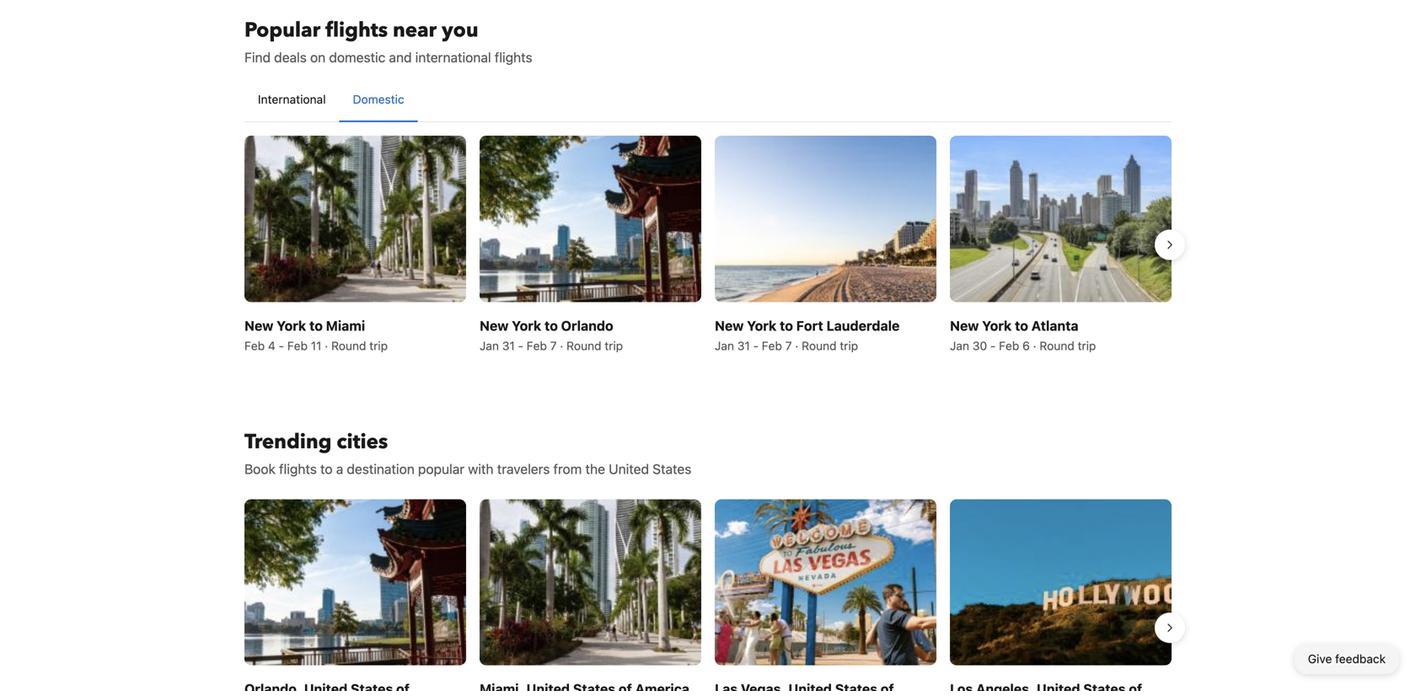Task type: describe. For each thing, give the bounding box(es) containing it.
trip for new york to orlando
[[605, 339, 623, 353]]

the
[[586, 461, 605, 477]]

orlando, united states of america image
[[245, 499, 466, 666]]

cities
[[337, 428, 388, 456]]

jan inside 'new york to fort lauderdale jan 31 - feb 7 · round trip'
[[715, 339, 734, 353]]

· inside 'new york to fort lauderdale jan 31 - feb 7 · round trip'
[[795, 339, 799, 353]]

new york to miami image
[[245, 136, 466, 302]]

los angeles, united states of america image
[[950, 499, 1172, 666]]

flights inside trending cities book flights to a destination popular with travelers from the united states
[[279, 461, 317, 477]]

you
[[442, 16, 479, 44]]

lauderdale
[[827, 318, 900, 334]]

feedback
[[1336, 652, 1386, 666]]

domestic
[[353, 92, 404, 106]]

a
[[336, 461, 343, 477]]

6
[[1023, 339, 1030, 353]]

feb for new york to miami
[[287, 339, 308, 353]]

near
[[393, 16, 437, 44]]

orlando
[[561, 318, 614, 334]]

new for new york to miami
[[245, 318, 274, 334]]

miami, united states of america image
[[480, 499, 702, 666]]

round for new york to orlando
[[567, 339, 602, 353]]

to for fort
[[780, 318, 793, 334]]

new york to orlando jan 31 - feb 7 · round trip
[[480, 318, 623, 353]]

new york to atlanta image
[[950, 136, 1172, 302]]

domestic button
[[339, 78, 418, 121]]

to for miami
[[310, 318, 323, 334]]

feb for new york to atlanta
[[999, 339, 1020, 353]]

international
[[415, 49, 491, 65]]

on
[[310, 49, 326, 65]]

- for new york to atlanta
[[991, 339, 996, 353]]

tab list containing international
[[245, 78, 1172, 123]]

to for orlando
[[545, 318, 558, 334]]

new york to fort lauderdale image
[[715, 136, 937, 302]]

travelers
[[497, 461, 550, 477]]

domestic
[[329, 49, 386, 65]]

las vegas, united states of america image
[[715, 499, 937, 666]]

4
[[268, 339, 276, 353]]

11
[[311, 339, 322, 353]]

york for orlando
[[512, 318, 542, 334]]

new york to atlanta jan 30 - feb 6 · round trip
[[950, 318, 1097, 353]]

· for new york to miami
[[325, 339, 328, 353]]

jan for new york to atlanta
[[950, 339, 970, 353]]

give feedback
[[1309, 652, 1386, 666]]

fort
[[797, 318, 824, 334]]

new for new york to orlando
[[480, 318, 509, 334]]

trending
[[245, 428, 332, 456]]

with
[[468, 461, 494, 477]]

trip for new york to atlanta
[[1078, 339, 1097, 353]]

1 feb from the left
[[245, 339, 265, 353]]

atlanta
[[1032, 318, 1079, 334]]

york for fort
[[747, 318, 777, 334]]

round inside 'new york to fort lauderdale jan 31 - feb 7 · round trip'
[[802, 339, 837, 353]]

new york to fort lauderdale jan 31 - feb 7 · round trip
[[715, 318, 900, 353]]



Task type: locate. For each thing, give the bounding box(es) containing it.
2 7 from the left
[[786, 339, 792, 353]]

region
[[231, 129, 1186, 361], [231, 493, 1186, 692]]

new for new york to atlanta
[[950, 318, 979, 334]]

round down orlando
[[567, 339, 602, 353]]

round inside new york to miami feb 4 - feb 11 · round trip
[[331, 339, 366, 353]]

0 horizontal spatial 7
[[550, 339, 557, 353]]

1 horizontal spatial flights
[[326, 16, 388, 44]]

1 - from the left
[[279, 339, 284, 353]]

round down the "atlanta"
[[1040, 339, 1075, 353]]

trending cities book flights to a destination popular with travelers from the united states
[[245, 428, 692, 477]]

book
[[245, 461, 276, 477]]

popular
[[245, 16, 321, 44]]

1 horizontal spatial 31
[[738, 339, 750, 353]]

2 - from the left
[[518, 339, 524, 353]]

region containing new york to miami
[[231, 129, 1186, 361]]

york for miami
[[277, 318, 306, 334]]

· for new york to orlando
[[560, 339, 564, 353]]

states
[[653, 461, 692, 477]]

find
[[245, 49, 271, 65]]

jan inside new york to atlanta jan 30 - feb 6 · round trip
[[950, 339, 970, 353]]

2 31 from the left
[[738, 339, 750, 353]]

- inside new york to orlando jan 31 - feb 7 · round trip
[[518, 339, 524, 353]]

to left orlando
[[545, 318, 558, 334]]

york inside new york to miami feb 4 - feb 11 · round trip
[[277, 318, 306, 334]]

to left a
[[320, 461, 333, 477]]

trip right the 11
[[370, 339, 388, 353]]

deals
[[274, 49, 307, 65]]

destination
[[347, 461, 415, 477]]

- inside new york to atlanta jan 30 - feb 6 · round trip
[[991, 339, 996, 353]]

1 round from the left
[[331, 339, 366, 353]]

2 trip from the left
[[605, 339, 623, 353]]

new york to orlando image
[[480, 136, 702, 302]]

round for new york to atlanta
[[1040, 339, 1075, 353]]

4 - from the left
[[991, 339, 996, 353]]

trip inside new york to miami feb 4 - feb 11 · round trip
[[370, 339, 388, 353]]

trip down 'lauderdale'
[[840, 339, 859, 353]]

2 horizontal spatial flights
[[495, 49, 533, 65]]

international
[[258, 92, 326, 106]]

2 vertical spatial flights
[[279, 461, 317, 477]]

to for atlanta
[[1015, 318, 1029, 334]]

york left "fort"
[[747, 318, 777, 334]]

new inside new york to miami feb 4 - feb 11 · round trip
[[245, 318, 274, 334]]

3 - from the left
[[753, 339, 759, 353]]

international button
[[245, 78, 339, 121]]

3 york from the left
[[747, 318, 777, 334]]

flights up domestic
[[326, 16, 388, 44]]

york left miami
[[277, 318, 306, 334]]

7
[[550, 339, 557, 353], [786, 339, 792, 353]]

· inside new york to atlanta jan 30 - feb 6 · round trip
[[1034, 339, 1037, 353]]

new for new york to fort lauderdale
[[715, 318, 744, 334]]

york inside 'new york to fort lauderdale jan 31 - feb 7 · round trip'
[[747, 318, 777, 334]]

3 round from the left
[[802, 339, 837, 353]]

1 vertical spatial region
[[231, 493, 1186, 692]]

- inside 'new york to fort lauderdale jan 31 - feb 7 · round trip'
[[753, 339, 759, 353]]

york left orlando
[[512, 318, 542, 334]]

2 new from the left
[[480, 318, 509, 334]]

round inside new york to orlando jan 31 - feb 7 · round trip
[[567, 339, 602, 353]]

7 inside 'new york to fort lauderdale jan 31 - feb 7 · round trip'
[[786, 339, 792, 353]]

4 feb from the left
[[762, 339, 783, 353]]

york for atlanta
[[983, 318, 1012, 334]]

1 vertical spatial flights
[[495, 49, 533, 65]]

· down "fort"
[[795, 339, 799, 353]]

york inside new york to atlanta jan 30 - feb 6 · round trip
[[983, 318, 1012, 334]]

new inside 'new york to fort lauderdale jan 31 - feb 7 · round trip'
[[715, 318, 744, 334]]

· right 6 at the right
[[1034, 339, 1037, 353]]

trip inside new york to orlando jan 31 - feb 7 · round trip
[[605, 339, 623, 353]]

1 region from the top
[[231, 129, 1186, 361]]

york inside new york to orlando jan 31 - feb 7 · round trip
[[512, 318, 542, 334]]

31
[[502, 339, 515, 353], [738, 339, 750, 353]]

1 · from the left
[[325, 339, 328, 353]]

2 york from the left
[[512, 318, 542, 334]]

round down miami
[[331, 339, 366, 353]]

york up 30
[[983, 318, 1012, 334]]

· down orlando
[[560, 339, 564, 353]]

- inside new york to miami feb 4 - feb 11 · round trip
[[279, 339, 284, 353]]

3 feb from the left
[[527, 339, 547, 353]]

jan
[[480, 339, 499, 353], [715, 339, 734, 353], [950, 339, 970, 353]]

0 vertical spatial region
[[231, 129, 1186, 361]]

1 jan from the left
[[480, 339, 499, 353]]

trip inside new york to atlanta jan 30 - feb 6 · round trip
[[1078, 339, 1097, 353]]

popular flights near you find deals on domestic and international flights
[[245, 16, 533, 65]]

york
[[277, 318, 306, 334], [512, 318, 542, 334], [747, 318, 777, 334], [983, 318, 1012, 334]]

· inside new york to miami feb 4 - feb 11 · round trip
[[325, 339, 328, 353]]

flights right international at the top of page
[[495, 49, 533, 65]]

to up the 11
[[310, 318, 323, 334]]

2 feb from the left
[[287, 339, 308, 353]]

· inside new york to orlando jan 31 - feb 7 · round trip
[[560, 339, 564, 353]]

trip
[[370, 339, 388, 353], [605, 339, 623, 353], [840, 339, 859, 353], [1078, 339, 1097, 353]]

round
[[331, 339, 366, 353], [567, 339, 602, 353], [802, 339, 837, 353], [1040, 339, 1075, 353]]

and
[[389, 49, 412, 65]]

new york to miami feb 4 - feb 11 · round trip
[[245, 318, 388, 353]]

7 inside new york to orlando jan 31 - feb 7 · round trip
[[550, 339, 557, 353]]

1 7 from the left
[[550, 339, 557, 353]]

- for new york to orlando
[[518, 339, 524, 353]]

tab list
[[245, 78, 1172, 123]]

new
[[245, 318, 274, 334], [480, 318, 509, 334], [715, 318, 744, 334], [950, 318, 979, 334]]

round for new york to miami
[[331, 339, 366, 353]]

trip inside 'new york to fort lauderdale jan 31 - feb 7 · round trip'
[[840, 339, 859, 353]]

to inside 'new york to fort lauderdale jan 31 - feb 7 · round trip'
[[780, 318, 793, 334]]

round down "fort"
[[802, 339, 837, 353]]

popular
[[418, 461, 465, 477]]

· right the 11
[[325, 339, 328, 353]]

0 vertical spatial flights
[[326, 16, 388, 44]]

jan inside new york to orlando jan 31 - feb 7 · round trip
[[480, 339, 499, 353]]

3 jan from the left
[[950, 339, 970, 353]]

30
[[973, 339, 988, 353]]

trip down the "atlanta"
[[1078, 339, 1097, 353]]

2 jan from the left
[[715, 339, 734, 353]]

3 new from the left
[[715, 318, 744, 334]]

2 round from the left
[[567, 339, 602, 353]]

feb for new york to orlando
[[527, 339, 547, 353]]

5 feb from the left
[[999, 339, 1020, 353]]

1 york from the left
[[277, 318, 306, 334]]

0 horizontal spatial flights
[[279, 461, 317, 477]]

1 horizontal spatial jan
[[715, 339, 734, 353]]

jan for new york to orlando
[[480, 339, 499, 353]]

4 new from the left
[[950, 318, 979, 334]]

0 horizontal spatial 31
[[502, 339, 515, 353]]

give feedback button
[[1295, 644, 1400, 675]]

to inside trending cities book flights to a destination popular with travelers from the united states
[[320, 461, 333, 477]]

3 · from the left
[[795, 339, 799, 353]]

0 horizontal spatial jan
[[480, 339, 499, 353]]

feb inside new york to orlando jan 31 - feb 7 · round trip
[[527, 339, 547, 353]]

31 inside new york to orlando jan 31 - feb 7 · round trip
[[502, 339, 515, 353]]

4 york from the left
[[983, 318, 1012, 334]]

1 new from the left
[[245, 318, 274, 334]]

· for new york to atlanta
[[1034, 339, 1037, 353]]

4 round from the left
[[1040, 339, 1075, 353]]

1 31 from the left
[[502, 339, 515, 353]]

to up 6 at the right
[[1015, 318, 1029, 334]]

new inside new york to atlanta jan 30 - feb 6 · round trip
[[950, 318, 979, 334]]

31 inside 'new york to fort lauderdale jan 31 - feb 7 · round trip'
[[738, 339, 750, 353]]

to
[[310, 318, 323, 334], [545, 318, 558, 334], [780, 318, 793, 334], [1015, 318, 1029, 334], [320, 461, 333, 477]]

2 region from the top
[[231, 493, 1186, 692]]

2 horizontal spatial jan
[[950, 339, 970, 353]]

feb inside 'new york to fort lauderdale jan 31 - feb 7 · round trip'
[[762, 339, 783, 353]]

3 trip from the left
[[840, 339, 859, 353]]

2 · from the left
[[560, 339, 564, 353]]

from
[[554, 461, 582, 477]]

-
[[279, 339, 284, 353], [518, 339, 524, 353], [753, 339, 759, 353], [991, 339, 996, 353]]

round inside new york to atlanta jan 30 - feb 6 · round trip
[[1040, 339, 1075, 353]]

new inside new york to orlando jan 31 - feb 7 · round trip
[[480, 318, 509, 334]]

·
[[325, 339, 328, 353], [560, 339, 564, 353], [795, 339, 799, 353], [1034, 339, 1037, 353]]

give
[[1309, 652, 1333, 666]]

1 trip from the left
[[370, 339, 388, 353]]

miami
[[326, 318, 365, 334]]

united
[[609, 461, 649, 477]]

flights
[[326, 16, 388, 44], [495, 49, 533, 65], [279, 461, 317, 477]]

1 horizontal spatial 7
[[786, 339, 792, 353]]

4 · from the left
[[1034, 339, 1037, 353]]

trip for new york to miami
[[370, 339, 388, 353]]

to inside new york to miami feb 4 - feb 11 · round trip
[[310, 318, 323, 334]]

trip down orlando
[[605, 339, 623, 353]]

to left "fort"
[[780, 318, 793, 334]]

feb inside new york to atlanta jan 30 - feb 6 · round trip
[[999, 339, 1020, 353]]

- for new york to miami
[[279, 339, 284, 353]]

feb
[[245, 339, 265, 353], [287, 339, 308, 353], [527, 339, 547, 353], [762, 339, 783, 353], [999, 339, 1020, 353]]

flights down trending
[[279, 461, 317, 477]]

to inside new york to orlando jan 31 - feb 7 · round trip
[[545, 318, 558, 334]]

to inside new york to atlanta jan 30 - feb 6 · round trip
[[1015, 318, 1029, 334]]

4 trip from the left
[[1078, 339, 1097, 353]]



Task type: vqa. For each thing, say whether or not it's contained in the screenshot.


